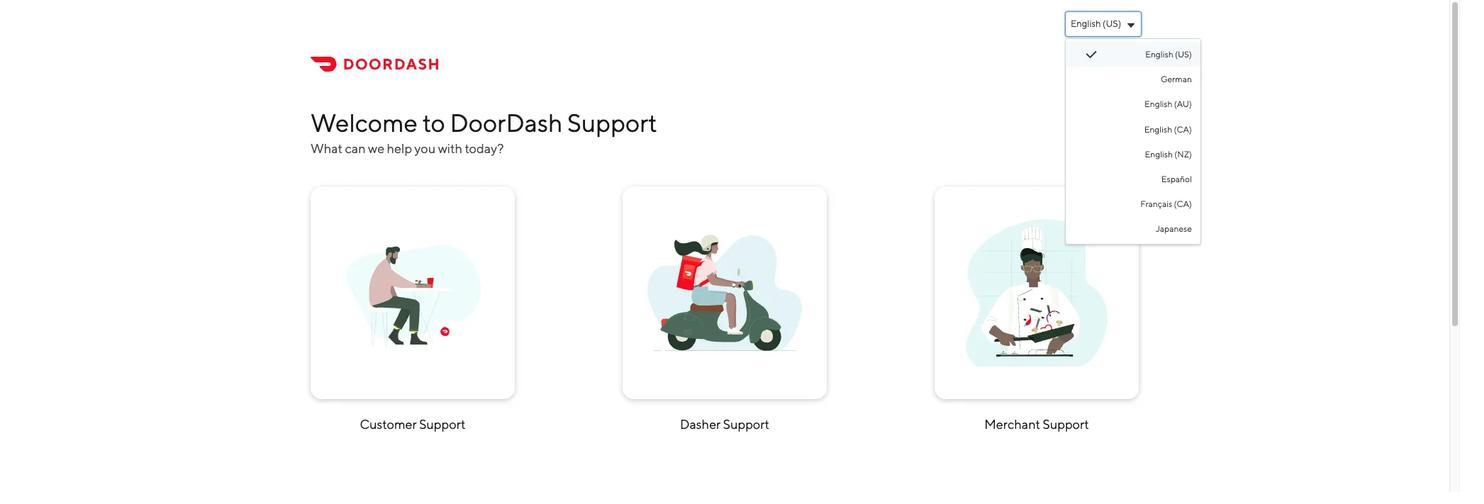 Task type: locate. For each thing, give the bounding box(es) containing it.
support for merchant support
[[1043, 417, 1090, 432]]

text default image
[[1086, 49, 1098, 60]]

0 vertical spatial (us)
[[1103, 18, 1122, 29]]

(ca) down español
[[1175, 199, 1193, 209]]

english down the english (au)
[[1145, 124, 1173, 134]]

english up "german"
[[1146, 49, 1174, 60]]

1 horizontal spatial english (us)
[[1146, 49, 1193, 60]]

español
[[1162, 174, 1193, 184]]

(us)
[[1103, 18, 1122, 29], [1176, 49, 1193, 60]]

0 horizontal spatial (us)
[[1103, 18, 1122, 29]]

Preferred Language, English (US) button
[[1066, 11, 1142, 37]]

(ca) down (au)
[[1175, 124, 1193, 134]]

0 vertical spatial english (us)
[[1071, 18, 1122, 29]]

customer support link
[[311, 187, 515, 436]]

english
[[1071, 18, 1102, 29], [1146, 49, 1174, 60], [1145, 99, 1173, 110], [1145, 124, 1173, 134], [1146, 149, 1174, 159]]

welcome to doordash support what can we help you with today?
[[311, 108, 658, 156]]

english (us) inside option
[[1146, 49, 1193, 60]]

2 (ca) from the top
[[1175, 199, 1193, 209]]

dasher support
[[680, 417, 770, 432]]

support
[[568, 108, 658, 138], [419, 417, 466, 432], [724, 417, 770, 432], [1043, 417, 1090, 432]]

english (au)
[[1145, 99, 1193, 110]]

english inside button
[[1071, 18, 1102, 29]]

english up "text default" image
[[1071, 18, 1102, 29]]

1 (ca) from the top
[[1175, 124, 1193, 134]]

(ca)
[[1175, 124, 1193, 134], [1175, 199, 1193, 209]]

1 vertical spatial (us)
[[1176, 49, 1193, 60]]

to
[[423, 108, 445, 138]]

(us) up "german"
[[1176, 49, 1193, 60]]

can
[[345, 141, 366, 156]]

1 horizontal spatial (us)
[[1176, 49, 1193, 60]]

english (ca)
[[1145, 124, 1193, 134]]

0 horizontal spatial english (us)
[[1071, 18, 1122, 29]]

(ca) for français (ca)
[[1175, 199, 1193, 209]]

(us) inside option
[[1176, 49, 1193, 60]]

english (us) up "text default" image
[[1071, 18, 1122, 29]]

english (us)
[[1071, 18, 1122, 29], [1146, 49, 1193, 60]]

1 vertical spatial english (us)
[[1146, 49, 1193, 60]]

english left (nz)
[[1146, 149, 1174, 159]]

français (ca)
[[1141, 199, 1193, 209]]

1 vertical spatial (ca)
[[1175, 199, 1193, 209]]

support for customer support
[[419, 417, 466, 432]]

list box containing english (us)
[[1066, 38, 1202, 245]]

english (us) up "german"
[[1146, 49, 1193, 60]]

support inside welcome to doordash support what can we help you with today?
[[568, 108, 658, 138]]

(us) up english (us) option
[[1103, 18, 1122, 29]]

list box
[[1066, 38, 1202, 245]]

0 vertical spatial (ca)
[[1175, 124, 1193, 134]]

customer
[[360, 417, 417, 432]]



Task type: vqa. For each thing, say whether or not it's contained in the screenshot.
AUSTRALIA at the left top
no



Task type: describe. For each thing, give the bounding box(es) containing it.
merchant
[[985, 417, 1041, 432]]

welcome
[[311, 108, 418, 138]]

with
[[438, 141, 463, 156]]

english (us) inside button
[[1071, 18, 1122, 29]]

today?
[[465, 141, 504, 156]]

what
[[311, 141, 343, 156]]

merchant support link
[[935, 187, 1139, 436]]

(us) inside button
[[1103, 18, 1122, 29]]

english left (au)
[[1145, 99, 1173, 110]]

support for dasher support
[[724, 417, 770, 432]]

(ca) for english (ca)
[[1175, 124, 1193, 134]]

japanese
[[1156, 223, 1193, 234]]

german
[[1161, 74, 1193, 85]]

dasher
[[680, 417, 721, 432]]

(nz)
[[1175, 149, 1193, 159]]

(au)
[[1175, 99, 1193, 110]]

english inside option
[[1146, 49, 1174, 60]]

you
[[415, 141, 436, 156]]

merchant support
[[985, 417, 1090, 432]]

english (nz)
[[1146, 149, 1193, 159]]

customer support
[[360, 417, 466, 432]]

we
[[368, 141, 385, 156]]

doordash
[[450, 108, 563, 138]]

dasher support link
[[623, 187, 827, 436]]

help
[[387, 141, 412, 156]]

français
[[1141, 199, 1173, 209]]

english (us) option
[[1066, 42, 1201, 67]]



